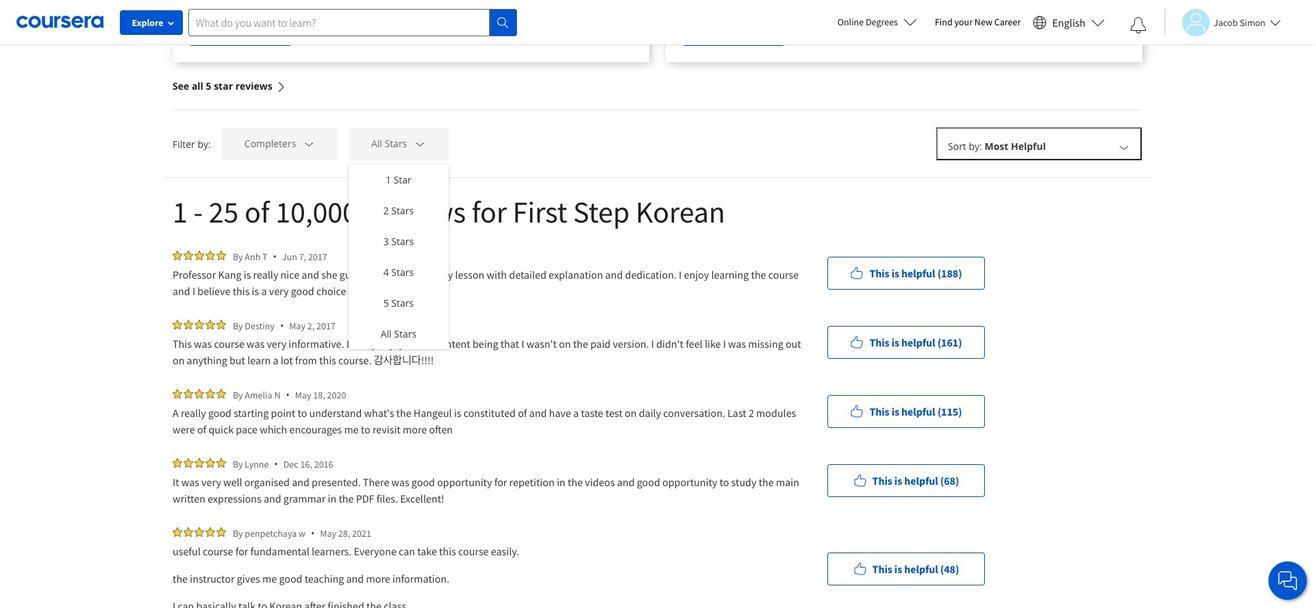 Task type: describe. For each thing, give the bounding box(es) containing it.
this inside this was course was very informative. i really enjoyed the content being that i wasn't on the paid version. i didn't feel like i was missing out on anything but learn a lot from this course. 감사합니다!!!!
[[319, 354, 336, 367]]

explore button
[[120, 10, 183, 35]]

believe
[[198, 284, 231, 298]]

point
[[271, 406, 296, 420]]

this is helpful (161)
[[870, 335, 963, 349]]

was up anything
[[194, 337, 212, 351]]

coursera image
[[16, 11, 103, 33]]

5 stars
[[384, 297, 414, 310]]

by inside 'by penpetchaya w • may 28, 2021'
[[233, 527, 243, 540]]

25
[[209, 193, 239, 231]]

learning
[[712, 268, 749, 282]]

2 opportunity from the left
[[663, 476, 718, 489]]

all stars menu item
[[349, 319, 449, 350]]

helpful for (68)
[[905, 474, 939, 488]]

1 vertical spatial in
[[328, 492, 337, 506]]

is left "(68)"
[[895, 474, 903, 488]]

by destiny • may 2, 2017
[[233, 319, 336, 332]]

fundamental
[[251, 545, 310, 559]]

take
[[418, 545, 437, 559]]

chevron down image inside completers "button"
[[303, 138, 315, 150]]

0 horizontal spatial to
[[298, 406, 307, 420]]

-
[[194, 193, 203, 231]]

really inside professor kang is really nice and she guides me through every lesson with detailed explanation and dedication. i enjoy learning the course and i believe this is a very good choice for korean beginners
[[253, 268, 279, 282]]

2 vertical spatial this
[[439, 545, 456, 559]]

starting
[[234, 406, 269, 420]]

and inside the a really good starting point to understand what's the hangeul is constituted of and have a taste test on daily conversation. last 2 modules were of quick pace which encourages me to revisit more often
[[530, 406, 547, 420]]

a inside the a really good starting point to understand what's the hangeul is constituted of and have a taste test on daily conversation. last 2 modules were of quick pace which encourages me to revisit more often
[[574, 406, 579, 420]]

1 horizontal spatial to
[[361, 423, 371, 437]]

a inside professor kang is really nice and she guides me through every lesson with detailed explanation and dedication. i enjoy learning the course and i believe this is a very good choice for korean beginners
[[261, 284, 267, 298]]

test
[[606, 406, 623, 420]]

explore
[[132, 16, 163, 29]]

korean inside professor kang is really nice and she guides me through every lesson with detailed explanation and dedication. i enjoy learning the course and i believe this is a very good choice for korean beginners
[[364, 284, 396, 298]]

1 for 1 star
[[386, 173, 391, 186]]

2020
[[327, 389, 346, 401]]

this for this is helpful (115)
[[870, 405, 890, 418]]

all
[[192, 80, 203, 93]]

by for well
[[233, 458, 243, 470]]

course inside this was course was very informative. i really enjoyed the content being that i wasn't on the paid version. i didn't feel like i was missing out on anything but learn a lot from this course. 감사합니다!!!!
[[214, 337, 245, 351]]

2017 inside by destiny • may 2, 2017
[[317, 320, 336, 332]]

more inside the a really good starting point to understand what's the hangeul is constituted of and have a taste test on daily conversation. last 2 modules were of quick pace which encourages me to revisit more often
[[403, 423, 427, 437]]

really inside the a really good starting point to understand what's the hangeul is constituted of and have a taste test on daily conversation. last 2 modules were of quick pace which encourages me to revisit more often
[[181, 406, 206, 420]]

2 inside the a really good starting point to understand what's the hangeul is constituted of and have a taste test on daily conversation. last 2 modules were of quick pace which encourages me to revisit more often
[[749, 406, 754, 420]]

career
[[995, 16, 1021, 28]]

course inside professor kang is really nice and she guides me through every lesson with detailed explanation and dedication. i enjoy learning the course and i believe this is a very good choice for korean beginners
[[769, 268, 799, 282]]

star
[[214, 80, 233, 93]]

conversation.
[[664, 406, 726, 420]]

n
[[274, 389, 281, 401]]

the left paid
[[573, 337, 589, 351]]

informative.
[[289, 337, 344, 351]]

find your new career
[[935, 16, 1021, 28]]

for inside it was very well organised and presented. there was good opportunity for repetition in the videos and good opportunity to study the main written expressions and grammar in the pdf files. excellent!
[[495, 476, 507, 489]]

2 stars
[[384, 204, 414, 217]]

useful
[[173, 545, 201, 559]]

amelia
[[245, 389, 273, 401]]

all inside menu item
[[381, 328, 392, 341]]

everyone
[[354, 545, 397, 559]]

paid
[[591, 337, 611, 351]]

reviews
[[364, 193, 466, 231]]

3 stars menu item
[[349, 226, 449, 257]]

(188)
[[938, 266, 963, 280]]

learners.
[[312, 545, 352, 559]]

a really good starting point to understand what's the hangeul is constituted of and have a taste test on daily conversation. last 2 modules were of quick pace which encourages me to revisit more often
[[173, 406, 799, 437]]

dedication.
[[625, 268, 677, 282]]

course left easily.
[[459, 545, 489, 559]]

pace
[[236, 423, 258, 437]]

very inside professor kang is really nice and she guides me through every lesson with detailed explanation and dedication. i enjoy learning the course and i believe this is a very good choice for korean beginners
[[269, 284, 289, 298]]

encourages
[[290, 423, 342, 437]]

missing
[[749, 337, 784, 351]]

files.
[[377, 492, 398, 506]]

1 star
[[386, 173, 412, 186]]

i right like
[[723, 337, 726, 351]]

good inside professor kang is really nice and she guides me through every lesson with detailed explanation and dedication. i enjoy learning the course and i believe this is a very good choice for korean beginners
[[291, 284, 314, 298]]

this is helpful (188)
[[870, 266, 963, 280]]

stars inside dropdown button
[[385, 137, 407, 150]]

i down 'professor'
[[193, 284, 195, 298]]

jacob simon
[[1214, 16, 1266, 28]]

and right "videos"
[[617, 476, 635, 489]]

helpful for (161)
[[902, 335, 936, 349]]

all inside dropdown button
[[371, 137, 382, 150]]

gives
[[237, 572, 260, 586]]

good right "videos"
[[637, 476, 661, 489]]

this inside professor kang is really nice and she guides me through every lesson with detailed explanation and dedication. i enjoy learning the course and i believe this is a very good choice for korean beginners
[[233, 284, 250, 298]]

very inside it was very well organised and presented. there was good opportunity for repetition in the videos and good opportunity to study the main written expressions and grammar in the pdf files. excellent!
[[202, 476, 221, 489]]

2016
[[314, 458, 333, 470]]

organised
[[245, 476, 290, 489]]

professor kang is really nice and she guides me through every lesson with detailed explanation and dedication. i enjoy learning the course and i believe this is a very good choice for korean beginners
[[173, 268, 801, 298]]

• left the dec
[[274, 458, 278, 471]]

explanation
[[549, 268, 603, 282]]

detailed
[[509, 268, 547, 282]]

was up files.
[[392, 476, 410, 489]]

professor
[[173, 268, 216, 282]]

menu containing 1 star
[[349, 164, 449, 350]]

1 horizontal spatial in
[[557, 476, 566, 489]]

1 horizontal spatial chevron down image
[[1118, 141, 1131, 154]]

is left (48)
[[895, 562, 903, 576]]

information.
[[393, 572, 450, 586]]

the left "videos"
[[568, 476, 583, 489]]

me inside professor kang is really nice and she guides me through every lesson with detailed explanation and dedication. i enjoy learning the course and i believe this is a very good choice for korean beginners
[[372, 268, 387, 282]]

with
[[487, 268, 507, 282]]

jacob simon button
[[1165, 9, 1281, 36]]

repetition
[[510, 476, 555, 489]]

and down organised
[[264, 492, 281, 506]]

0 horizontal spatial me
[[262, 572, 277, 586]]

this for this is helpful (161)
[[870, 335, 890, 349]]

this for this is helpful (48)
[[873, 562, 893, 576]]

• for this is helpful (48)
[[311, 527, 315, 540]]

5 inside 5 stars menu item
[[384, 297, 389, 310]]

helpful? button
[[189, 13, 292, 46]]

for left first at left
[[472, 193, 507, 231]]

is left (188)
[[892, 266, 900, 280]]

0 horizontal spatial on
[[173, 354, 185, 367]]

have
[[549, 406, 571, 420]]

all stars inside menu item
[[381, 328, 417, 341]]

learn
[[247, 354, 271, 367]]

content
[[435, 337, 471, 351]]

good down fundamental
[[279, 572, 303, 586]]

chevron down image
[[414, 138, 426, 150]]

2,
[[308, 320, 315, 332]]

감사합니다!!!!
[[374, 354, 434, 367]]

course.
[[339, 354, 372, 367]]

jacob
[[1214, 16, 1239, 28]]

this is helpful (161) button
[[828, 326, 986, 359]]

videos
[[585, 476, 615, 489]]

3
[[384, 235, 389, 248]]

18,
[[313, 389, 325, 401]]

didn't
[[657, 337, 684, 351]]

and down the "useful course for fundamental learners. everyone can take this course easily." at left bottom
[[346, 572, 364, 586]]

useful course for fundamental learners. everyone can take this course easily.
[[173, 545, 520, 559]]

5 inside see all 5 star reviews button
[[206, 80, 211, 93]]

grammar
[[284, 492, 326, 506]]

and left dedication.
[[606, 268, 623, 282]]

lynne
[[245, 458, 269, 470]]

helpful for (188)
[[902, 266, 936, 280]]

your
[[955, 16, 973, 28]]

1 vertical spatial of
[[518, 406, 527, 420]]

there
[[363, 476, 390, 489]]

helpful?
[[230, 23, 270, 36]]

is left (115) on the bottom right of the page
[[892, 405, 900, 418]]

excellent!
[[400, 492, 445, 506]]

can
[[399, 545, 415, 559]]

teaching
[[305, 572, 344, 586]]

stars for 3 stars menu item
[[392, 235, 414, 248]]

is right kang
[[244, 268, 251, 282]]

through
[[389, 268, 426, 282]]

by penpetchaya w • may 28, 2021
[[233, 527, 371, 540]]

enjoyed
[[379, 337, 416, 351]]

2017 inside the by anh t • jun 7, 2017
[[308, 250, 327, 263]]

star
[[394, 173, 412, 186]]

for up gives
[[236, 545, 248, 559]]



Task type: locate. For each thing, give the bounding box(es) containing it.
1 star menu item
[[349, 164, 449, 195]]

1 horizontal spatial more
[[403, 423, 427, 437]]

1 vertical spatial may
[[295, 389, 312, 401]]

stars for 5 stars menu item on the left
[[392, 297, 414, 310]]

is left (161)
[[892, 335, 900, 349]]

helpful left (161)
[[902, 335, 936, 349]]

1 horizontal spatial 1
[[386, 173, 391, 186]]

1 horizontal spatial 2
[[749, 406, 754, 420]]

in down presented.
[[328, 492, 337, 506]]

1 horizontal spatial on
[[559, 337, 571, 351]]

was right like
[[729, 337, 746, 351]]

very left well
[[202, 476, 221, 489]]

all stars button
[[349, 127, 449, 160]]

0 vertical spatial all stars
[[371, 137, 407, 150]]

menu
[[349, 164, 449, 350]]

0 horizontal spatial opportunity
[[437, 476, 492, 489]]

5 right all
[[206, 80, 211, 93]]

this right take
[[439, 545, 456, 559]]

1 vertical spatial a
[[273, 354, 279, 367]]

5 stars menu item
[[349, 288, 449, 319]]

find your new career link
[[929, 14, 1028, 31]]

2017 right 2,
[[317, 320, 336, 332]]

enjoy
[[684, 268, 709, 282]]

helpful for (115)
[[902, 405, 936, 418]]

(68)
[[941, 474, 960, 488]]

4
[[384, 266, 389, 279]]

show notifications image
[[1131, 17, 1147, 34]]

main
[[776, 476, 800, 489]]

2 vertical spatial of
[[197, 423, 206, 437]]

1 horizontal spatial korean
[[636, 193, 726, 231]]

easily.
[[491, 545, 520, 559]]

1 horizontal spatial me
[[344, 423, 359, 437]]

wasn't
[[527, 337, 557, 351]]

0 vertical spatial 2017
[[308, 250, 327, 263]]

the left pdf
[[339, 492, 354, 506]]

(48)
[[941, 562, 960, 576]]

stars up "감사합니다!!!!"
[[394, 328, 417, 341]]

stars right 3
[[392, 235, 414, 248]]

by for really
[[233, 250, 243, 263]]

often
[[429, 423, 453, 437]]

2 horizontal spatial on
[[625, 406, 637, 420]]

stars for 2 stars menu item
[[392, 204, 414, 217]]

like
[[705, 337, 721, 351]]

is right hangeul
[[454, 406, 462, 420]]

chat with us image
[[1277, 570, 1299, 592]]

and left she on the top of the page
[[302, 268, 319, 282]]

course
[[769, 268, 799, 282], [214, 337, 245, 351], [203, 545, 233, 559], [459, 545, 489, 559]]

constituted
[[464, 406, 516, 420]]

w
[[299, 527, 306, 540]]

the up "감사합니다!!!!"
[[418, 337, 433, 351]]

2 vertical spatial very
[[202, 476, 221, 489]]

0 vertical spatial very
[[269, 284, 289, 298]]

1 left star
[[386, 173, 391, 186]]

1 by from the top
[[233, 250, 243, 263]]

1 vertical spatial very
[[267, 337, 287, 351]]

stars down star
[[392, 204, 414, 217]]

written
[[173, 492, 206, 506]]

stars for all stars menu item
[[394, 328, 417, 341]]

completers
[[245, 137, 296, 150]]

0 vertical spatial a
[[261, 284, 267, 298]]

None search field
[[188, 9, 517, 36]]

by for starting
[[233, 389, 243, 401]]

What do you want to learn? text field
[[188, 9, 490, 36]]

really inside this was course was very informative. i really enjoyed the content being that i wasn't on the paid version. i didn't feel like i was missing out on anything but learn a lot from this course. 감사합니다!!!!
[[352, 337, 377, 351]]

on right the wasn't
[[559, 337, 571, 351]]

0 vertical spatial me
[[372, 268, 387, 282]]

for down guides
[[349, 284, 361, 298]]

stars for 4 stars menu item
[[392, 266, 414, 279]]

2 horizontal spatial of
[[518, 406, 527, 420]]

2 right last
[[749, 406, 754, 420]]

me
[[372, 268, 387, 282], [344, 423, 359, 437], [262, 572, 277, 586]]

presented.
[[312, 476, 361, 489]]

0 vertical spatial this
[[233, 284, 250, 298]]

1 vertical spatial this
[[319, 354, 336, 367]]

opportunity left study
[[663, 476, 718, 489]]

anything
[[187, 354, 227, 367]]

me right gives
[[262, 572, 277, 586]]

on right test
[[625, 406, 637, 420]]

7,
[[299, 250, 306, 263]]

was right it
[[181, 476, 199, 489]]

1 vertical spatial 2
[[749, 406, 754, 420]]

0 horizontal spatial 2
[[384, 204, 389, 217]]

this is helpful (115) button
[[828, 395, 986, 428]]

is inside the a really good starting point to understand what's the hangeul is constituted of and have a taste test on daily conversation. last 2 modules were of quick pace which encourages me to revisit more often
[[454, 406, 462, 420]]

4 stars
[[384, 266, 414, 279]]

0 vertical spatial really
[[253, 268, 279, 282]]

more
[[403, 423, 427, 437], [366, 572, 390, 586]]

1 vertical spatial to
[[361, 423, 371, 437]]

2 vertical spatial may
[[320, 527, 337, 540]]

is down anh
[[252, 284, 259, 298]]

3 by from the top
[[233, 389, 243, 401]]

1 vertical spatial me
[[344, 423, 359, 437]]

2 horizontal spatial really
[[352, 337, 377, 351]]

very up lot
[[267, 337, 287, 351]]

opportunity up excellent!
[[437, 476, 492, 489]]

and
[[302, 268, 319, 282], [606, 268, 623, 282], [173, 284, 190, 298], [530, 406, 547, 420], [292, 476, 310, 489], [617, 476, 635, 489], [264, 492, 281, 506], [346, 572, 364, 586]]

good up excellent!
[[412, 476, 435, 489]]

all stars
[[371, 137, 407, 150], [381, 328, 417, 341]]

korean down 4
[[364, 284, 396, 298]]

helpful left (115) on the bottom right of the page
[[902, 405, 936, 418]]

0 vertical spatial all
[[371, 137, 382, 150]]

helpful for (48)
[[905, 562, 939, 576]]

step
[[574, 193, 630, 231]]

i left 'didn't'
[[652, 337, 655, 351]]

see all 5 star reviews button
[[173, 62, 286, 110]]

on left anything
[[173, 354, 185, 367]]

2 horizontal spatial a
[[574, 406, 579, 420]]

this for this is helpful (188)
[[870, 266, 890, 280]]

by lynne • dec 16, 2016
[[233, 458, 333, 471]]

the down useful
[[173, 572, 188, 586]]

really down t
[[253, 268, 279, 282]]

0 vertical spatial 1
[[386, 173, 391, 186]]

2 horizontal spatial to
[[720, 476, 729, 489]]

and up grammar
[[292, 476, 310, 489]]

helpful
[[902, 266, 936, 280], [902, 335, 936, 349], [902, 405, 936, 418], [905, 474, 939, 488], [905, 562, 939, 576]]

2021
[[352, 527, 371, 540]]

a inside this was course was very informative. i really enjoyed the content being that i wasn't on the paid version. i didn't feel like i was missing out on anything but learn a lot from this course. 감사합니다!!!!
[[273, 354, 279, 367]]

english
[[1053, 15, 1086, 29]]

2 up 3
[[384, 204, 389, 217]]

the inside professor kang is really nice and she guides me through every lesson with detailed explanation and dedication. i enjoy learning the course and i believe this is a very good choice for korean beginners
[[751, 268, 767, 282]]

really up course.
[[352, 337, 377, 351]]

by inside by destiny • may 2, 2017
[[233, 320, 243, 332]]

the left "main"
[[759, 476, 774, 489]]

very inside this was course was very informative. i really enjoyed the content being that i wasn't on the paid version. i didn't feel like i was missing out on anything but learn a lot from this course. 감사합니다!!!!
[[267, 337, 287, 351]]

0 vertical spatial korean
[[636, 193, 726, 231]]

lot
[[281, 354, 293, 367]]

• for this is helpful (115)
[[286, 389, 290, 402]]

stars right 4
[[392, 266, 414, 279]]

(161)
[[938, 335, 963, 349]]

this is helpful (48) button
[[828, 553, 986, 586]]

1 vertical spatial 5
[[384, 297, 389, 310]]

i left the enjoy
[[679, 268, 682, 282]]

0 vertical spatial of
[[245, 193, 270, 231]]

0 horizontal spatial in
[[328, 492, 337, 506]]

was
[[194, 337, 212, 351], [247, 337, 265, 351], [729, 337, 746, 351], [181, 476, 199, 489], [392, 476, 410, 489]]

all stars inside dropdown button
[[371, 137, 407, 150]]

by up well
[[233, 458, 243, 470]]

me down understand
[[344, 423, 359, 437]]

2 horizontal spatial me
[[372, 268, 387, 282]]

2 vertical spatial me
[[262, 572, 277, 586]]

this for this is helpful (68)
[[873, 474, 893, 488]]

2017 right 7, at the top of the page
[[308, 250, 327, 263]]

•
[[273, 250, 277, 263], [280, 319, 284, 332], [286, 389, 290, 402], [274, 458, 278, 471], [311, 527, 315, 540]]

by left anh
[[233, 250, 243, 263]]

the inside the a really good starting point to understand what's the hangeul is constituted of and have a taste test on daily conversation. last 2 modules were of quick pace which encourages me to revisit more often
[[397, 406, 412, 420]]

all stars left chevron down image
[[371, 137, 407, 150]]

1 horizontal spatial of
[[245, 193, 270, 231]]

1 opportunity from the left
[[437, 476, 492, 489]]

filter
[[173, 137, 195, 150]]

this is helpful (68) button
[[828, 464, 986, 497]]

it
[[173, 476, 179, 489]]

5 by from the top
[[233, 527, 243, 540]]

may left 2,
[[289, 320, 306, 332]]

and down 'professor'
[[173, 284, 190, 298]]

2 inside menu item
[[384, 204, 389, 217]]

0 vertical spatial to
[[298, 406, 307, 420]]

stars
[[385, 137, 407, 150], [392, 204, 414, 217], [392, 235, 414, 248], [392, 266, 414, 279], [392, 297, 414, 310], [394, 328, 417, 341]]

1 vertical spatial all
[[381, 328, 392, 341]]

out
[[786, 337, 802, 351]]

1 horizontal spatial opportunity
[[663, 476, 718, 489]]

all
[[371, 137, 382, 150], [381, 328, 392, 341]]

helpful left "(68)"
[[905, 474, 939, 488]]

choice
[[317, 284, 346, 298]]

4 by from the top
[[233, 458, 243, 470]]

a down t
[[261, 284, 267, 298]]

• for this is helpful (188)
[[273, 250, 277, 263]]

good
[[291, 284, 314, 298], [208, 406, 232, 420], [412, 476, 435, 489], [637, 476, 661, 489], [279, 572, 303, 586]]

2 horizontal spatial this
[[439, 545, 456, 559]]

stars inside menu item
[[392, 266, 414, 279]]

1 vertical spatial more
[[366, 572, 390, 586]]

0 vertical spatial in
[[557, 476, 566, 489]]

1 vertical spatial really
[[352, 337, 377, 351]]

really
[[253, 268, 279, 282], [352, 337, 377, 351], [181, 406, 206, 420]]

the right "learning"
[[751, 268, 767, 282]]

0 vertical spatial may
[[289, 320, 306, 332]]

to right point
[[298, 406, 307, 420]]

1 horizontal spatial this
[[319, 354, 336, 367]]

penpetchaya
[[245, 527, 297, 540]]

english button
[[1028, 0, 1111, 45]]

• right n
[[286, 389, 290, 402]]

filled star image
[[184, 251, 193, 260], [206, 251, 215, 260], [195, 320, 204, 330], [206, 320, 215, 330], [195, 389, 204, 399], [206, 389, 215, 399], [217, 389, 226, 399], [184, 459, 193, 468], [195, 459, 204, 468], [206, 459, 215, 468], [217, 459, 226, 468]]

to inside it was very well organised and presented. there was good opportunity for repetition in the videos and good opportunity to study the main written expressions and grammar in the pdf files. excellent!
[[720, 476, 729, 489]]

2 vertical spatial on
[[625, 406, 637, 420]]

course up but
[[214, 337, 245, 351]]

being
[[473, 337, 499, 351]]

by left destiny
[[233, 320, 243, 332]]

2 stars menu item
[[349, 195, 449, 226]]

0 vertical spatial 5
[[206, 80, 211, 93]]

was up learn
[[247, 337, 265, 351]]

all up 1 star menu item
[[371, 137, 382, 150]]

4 stars menu item
[[349, 257, 449, 288]]

modules
[[757, 406, 797, 420]]

5
[[206, 80, 211, 93], [384, 297, 389, 310]]

2 vertical spatial to
[[720, 476, 729, 489]]

all stars up "감사합니다!!!!"
[[381, 328, 417, 341]]

course up instructor
[[203, 545, 233, 559]]

taste
[[581, 406, 604, 420]]

it was very well organised and presented. there was good opportunity for repetition in the videos and good opportunity to study the main written expressions and grammar in the pdf files. excellent!
[[173, 476, 802, 506]]

1 vertical spatial 2017
[[317, 320, 336, 332]]

nice
[[281, 268, 300, 282]]

0 horizontal spatial 5
[[206, 80, 211, 93]]

0 horizontal spatial a
[[261, 284, 267, 298]]

10,000
[[276, 193, 358, 231]]

daily
[[639, 406, 661, 420]]

a right 'have'
[[574, 406, 579, 420]]

0 vertical spatial on
[[559, 337, 571, 351]]

0 vertical spatial 2
[[384, 204, 389, 217]]

that
[[501, 337, 520, 351]]

good inside the a really good starting point to understand what's the hangeul is constituted of and have a taste test on daily conversation. last 2 modules were of quick pace which encourages me to revisit more often
[[208, 406, 232, 420]]

(115)
[[938, 405, 963, 418]]

5 down 4
[[384, 297, 389, 310]]

for inside professor kang is really nice and she guides me through every lesson with detailed explanation and dedication. i enjoy learning the course and i believe this is a very good choice for korean beginners
[[349, 284, 361, 298]]

this down informative.
[[319, 354, 336, 367]]

2017
[[308, 250, 327, 263], [317, 320, 336, 332]]

0 horizontal spatial more
[[366, 572, 390, 586]]

0 horizontal spatial this
[[233, 284, 250, 298]]

by left penpetchaya
[[233, 527, 243, 540]]

by for was
[[233, 320, 243, 332]]

i up course.
[[347, 337, 349, 351]]

on inside the a really good starting point to understand what's the hangeul is constituted of and have a taste test on daily conversation. last 2 modules were of quick pace which encourages me to revisit more often
[[625, 406, 637, 420]]

0 horizontal spatial really
[[181, 406, 206, 420]]

1 vertical spatial korean
[[364, 284, 396, 298]]

0 horizontal spatial of
[[197, 423, 206, 437]]

by inside by amelia n • may 18, 2020
[[233, 389, 243, 401]]

anh
[[245, 250, 261, 263]]

1 horizontal spatial a
[[273, 354, 279, 367]]

stars left chevron down image
[[385, 137, 407, 150]]

korean
[[636, 193, 726, 231], [364, 284, 396, 298]]

kang
[[218, 268, 242, 282]]

feel
[[686, 337, 703, 351]]

for left repetition
[[495, 476, 507, 489]]

may inside by amelia n • may 18, 2020
[[295, 389, 312, 401]]

by:
[[198, 137, 211, 150]]

may inside by destiny • may 2, 2017
[[289, 320, 306, 332]]

me inside the a really good starting point to understand what's the hangeul is constituted of and have a taste test on daily conversation. last 2 modules were of quick pace which encourages me to revisit more often
[[344, 423, 359, 437]]

more down hangeul
[[403, 423, 427, 437]]

• right t
[[273, 250, 277, 263]]

quick
[[209, 423, 234, 437]]

may for this is helpful (48)
[[320, 527, 337, 540]]

0 horizontal spatial 1
[[173, 193, 188, 231]]

this down kang
[[233, 284, 250, 298]]

by inside by lynne • dec 16, 2016
[[233, 458, 243, 470]]

2 vertical spatial a
[[574, 406, 579, 420]]

0 horizontal spatial chevron down image
[[303, 138, 315, 150]]

this is helpful (48)
[[873, 562, 960, 576]]

in right repetition
[[557, 476, 566, 489]]

understand
[[309, 406, 362, 420]]

1 horizontal spatial 5
[[384, 297, 389, 310]]

of right 25
[[245, 193, 270, 231]]

very down nice
[[269, 284, 289, 298]]

1 for 1 - 25 of 10,000 reviews for first step korean
[[173, 193, 188, 231]]

by inside the by anh t • jun 7, 2017
[[233, 250, 243, 263]]

simon
[[1240, 16, 1266, 28]]

the up revisit
[[397, 406, 412, 420]]

course right "learning"
[[769, 268, 799, 282]]

0 vertical spatial more
[[403, 423, 427, 437]]

online degrees button
[[827, 7, 929, 37]]

1 inside menu item
[[386, 173, 391, 186]]

1 vertical spatial all stars
[[381, 328, 417, 341]]

jun
[[282, 250, 297, 263]]

in
[[557, 476, 566, 489], [328, 492, 337, 506]]

chevron down image
[[303, 138, 315, 150], [1118, 141, 1131, 154]]

i right that
[[522, 337, 525, 351]]

really right a
[[181, 406, 206, 420]]

new
[[975, 16, 993, 28]]

this for this was course was very informative. i really enjoyed the content being that i wasn't on the paid version. i didn't feel like i was missing out on anything but learn a lot from this course. 감사합니다!!!!
[[173, 337, 192, 351]]

well
[[223, 476, 242, 489]]

1 horizontal spatial really
[[253, 268, 279, 282]]

2 by from the top
[[233, 320, 243, 332]]

a
[[261, 284, 267, 298], [273, 354, 279, 367], [574, 406, 579, 420]]

helpful left (48)
[[905, 562, 939, 576]]

study
[[732, 476, 757, 489]]

1 vertical spatial 1
[[173, 193, 188, 231]]

stars down the through
[[392, 297, 414, 310]]

filled star image
[[173, 251, 182, 260], [195, 251, 204, 260], [217, 251, 226, 260], [173, 320, 182, 330], [184, 320, 193, 330], [217, 320, 226, 330], [173, 389, 182, 399], [184, 389, 193, 399], [173, 459, 182, 468], [173, 528, 182, 537], [184, 528, 193, 537], [195, 528, 204, 537], [206, 528, 215, 537], [217, 528, 226, 537]]

of right were
[[197, 423, 206, 437]]

• right destiny
[[280, 319, 284, 332]]

may for this is helpful (115)
[[295, 389, 312, 401]]

2 vertical spatial really
[[181, 406, 206, 420]]

may left '18,'
[[295, 389, 312, 401]]

by anh t • jun 7, 2017
[[233, 250, 327, 263]]

dec
[[284, 458, 299, 470]]

this inside this was course was very informative. i really enjoyed the content being that i wasn't on the paid version. i didn't feel like i was missing out on anything but learn a lot from this course. 감사합니다!!!!
[[173, 337, 192, 351]]

1 vertical spatial on
[[173, 354, 185, 367]]

and left 'have'
[[530, 406, 547, 420]]

all up "감사합니다!!!!"
[[381, 328, 392, 341]]

0 horizontal spatial korean
[[364, 284, 396, 298]]

may inside 'by penpetchaya w • may 28, 2021'
[[320, 527, 337, 540]]

expressions
[[208, 492, 262, 506]]

from
[[295, 354, 317, 367]]



Task type: vqa. For each thing, say whether or not it's contained in the screenshot.


